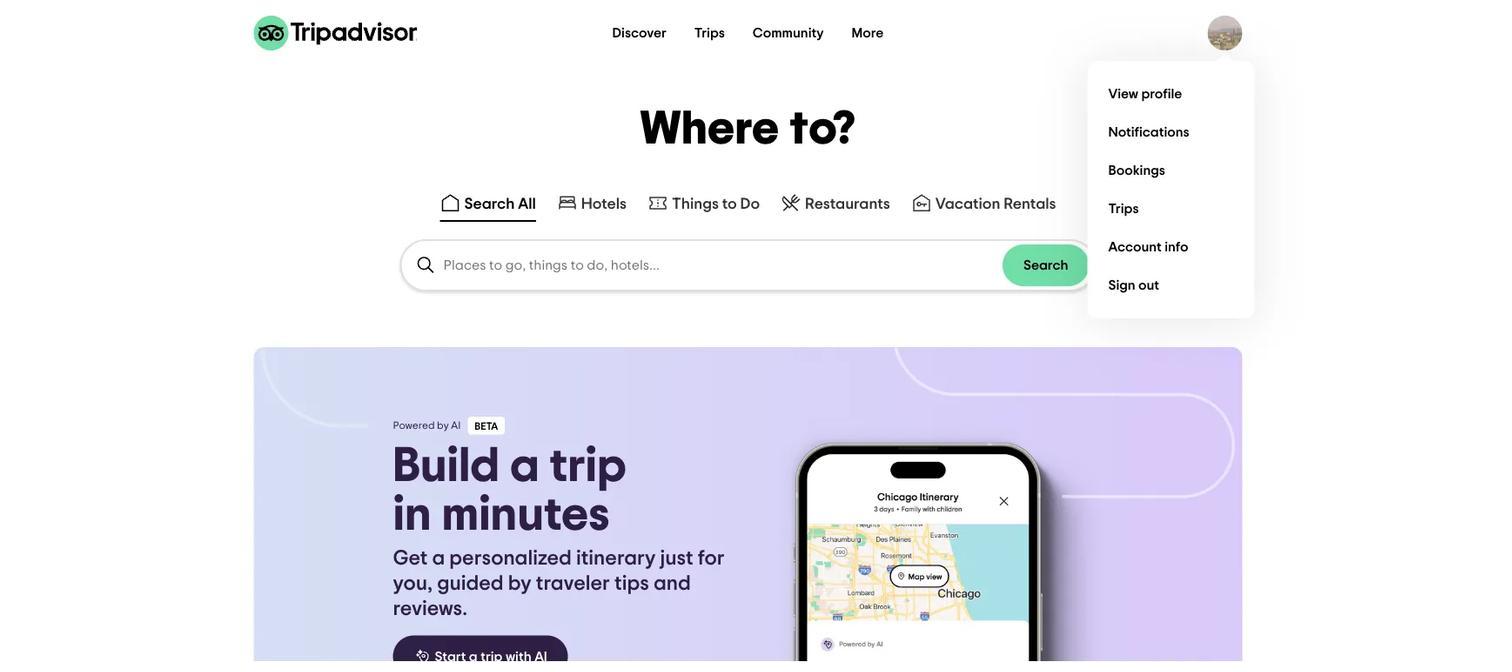 Task type: describe. For each thing, give the bounding box(es) containing it.
search all
[[465, 196, 536, 212]]

profile picture image
[[1208, 16, 1243, 51]]

Search search field
[[402, 241, 1095, 290]]

bookings link
[[1102, 152, 1241, 190]]

itinerary
[[576, 549, 656, 570]]

bookings
[[1109, 164, 1166, 178]]

tips
[[615, 574, 649, 595]]

where to?
[[640, 106, 857, 153]]

ai
[[451, 421, 461, 431]]

notifications link
[[1102, 113, 1241, 152]]

hotels
[[581, 196, 627, 212]]

view
[[1109, 87, 1139, 101]]

in
[[393, 491, 432, 539]]

by inside get a personalized itinerary just for you, guided by traveler tips and reviews.
[[508, 574, 532, 595]]

powered
[[393, 421, 435, 431]]

view profile
[[1109, 87, 1183, 101]]

community
[[753, 26, 824, 40]]

traveler
[[536, 574, 610, 595]]

profile
[[1142, 87, 1183, 101]]

get
[[393, 549, 428, 570]]

vacation rentals link
[[911, 192, 1057, 213]]

sign out
[[1109, 279, 1160, 293]]

tripadvisor image
[[254, 16, 418, 50]]

minutes
[[442, 491, 610, 539]]

search for search
[[1024, 259, 1069, 273]]

search for search all
[[465, 196, 515, 212]]

hotels link
[[557, 192, 627, 213]]

tab list containing search all
[[0, 185, 1497, 226]]

for
[[698, 549, 725, 570]]

search image
[[416, 255, 437, 276]]

restaurants
[[806, 196, 891, 212]]

more button
[[838, 16, 898, 51]]

discover button
[[599, 16, 681, 51]]

discover
[[613, 26, 667, 40]]

view profile link
[[1102, 75, 1241, 113]]

just
[[660, 549, 694, 570]]

guided
[[437, 574, 504, 595]]

Search search field
[[444, 258, 1003, 273]]

reviews.
[[393, 599, 468, 620]]



Task type: locate. For each thing, give the bounding box(es) containing it.
out
[[1139, 279, 1160, 293]]

beta
[[475, 422, 498, 432]]

account
[[1109, 240, 1162, 254]]

menu containing view profile
[[1088, 61, 1255, 319]]

0 horizontal spatial trips
[[695, 26, 725, 40]]

trips for 'trips' button
[[695, 26, 725, 40]]

vacation rentals
[[936, 196, 1057, 212]]

a left the trip
[[510, 442, 540, 491]]

0 vertical spatial search
[[465, 196, 515, 212]]

info
[[1165, 240, 1189, 254]]

a
[[510, 442, 540, 491], [432, 549, 445, 570]]

by
[[437, 421, 449, 431], [508, 574, 532, 595]]

things
[[672, 196, 719, 212]]

a for personalized
[[432, 549, 445, 570]]

1 horizontal spatial a
[[510, 442, 540, 491]]

sign out link
[[1102, 266, 1241, 305]]

things to do link
[[648, 192, 760, 213]]

all
[[518, 196, 536, 212]]

1 horizontal spatial by
[[508, 574, 532, 595]]

a inside the build a trip in minutes
[[510, 442, 540, 491]]

where
[[640, 106, 780, 153]]

trips inside button
[[695, 26, 725, 40]]

search all button
[[437, 189, 540, 222]]

1 horizontal spatial search
[[1024, 259, 1069, 273]]

vacation
[[936, 196, 1001, 212]]

a for trip
[[510, 442, 540, 491]]

community button
[[739, 16, 838, 51]]

more
[[852, 26, 884, 40]]

to?
[[790, 106, 857, 153]]

restaurants link
[[781, 192, 891, 213]]

to
[[723, 196, 737, 212]]

personalized
[[450, 549, 572, 570]]

1 horizontal spatial trips
[[1109, 202, 1139, 216]]

tab list
[[0, 185, 1497, 226]]

restaurants button
[[778, 189, 894, 222]]

things to do button
[[644, 189, 764, 222]]

trip
[[550, 442, 627, 491]]

trips right discover
[[695, 26, 725, 40]]

a inside get a personalized itinerary just for you, guided by traveler tips and reviews.
[[432, 549, 445, 570]]

search down 'rentals'
[[1024, 259, 1069, 273]]

notifications
[[1109, 125, 1190, 139]]

trips inside 'link'
[[1109, 202, 1139, 216]]

hotels button
[[554, 189, 630, 222]]

trips link
[[1102, 190, 1241, 228]]

search inside button
[[465, 196, 515, 212]]

rentals
[[1004, 196, 1057, 212]]

1 vertical spatial by
[[508, 574, 532, 595]]

menu
[[1088, 61, 1255, 319]]

and
[[654, 574, 691, 595]]

search left all
[[465, 196, 515, 212]]

do
[[741, 196, 760, 212]]

sign
[[1109, 279, 1136, 293]]

0 horizontal spatial search
[[465, 196, 515, 212]]

trips
[[695, 26, 725, 40], [1109, 202, 1139, 216]]

build
[[393, 442, 500, 491]]

things to do
[[672, 196, 760, 212]]

1 vertical spatial a
[[432, 549, 445, 570]]

search
[[465, 196, 515, 212], [1024, 259, 1069, 273]]

you,
[[393, 574, 433, 595]]

search inside "button"
[[1024, 259, 1069, 273]]

0 vertical spatial a
[[510, 442, 540, 491]]

account info link
[[1102, 228, 1241, 266]]

by left ai
[[437, 421, 449, 431]]

a right get
[[432, 549, 445, 570]]

1 vertical spatial trips
[[1109, 202, 1139, 216]]

0 horizontal spatial a
[[432, 549, 445, 570]]

0 vertical spatial by
[[437, 421, 449, 431]]

get a personalized itinerary just for you, guided by traveler tips and reviews.
[[393, 549, 725, 620]]

trips button
[[681, 16, 739, 51]]

1 vertical spatial search
[[1024, 259, 1069, 273]]

by down personalized
[[508, 574, 532, 595]]

account info
[[1109, 240, 1189, 254]]

trips for trips 'link'
[[1109, 202, 1139, 216]]

vacation rentals button
[[908, 189, 1060, 222]]

build a trip in minutes
[[393, 442, 627, 539]]

0 horizontal spatial by
[[437, 421, 449, 431]]

trips up account
[[1109, 202, 1139, 216]]

powered by ai
[[393, 421, 461, 431]]

0 vertical spatial trips
[[695, 26, 725, 40]]

search button
[[1003, 245, 1090, 287]]



Task type: vqa. For each thing, say whether or not it's contained in the screenshot.
are to the right
no



